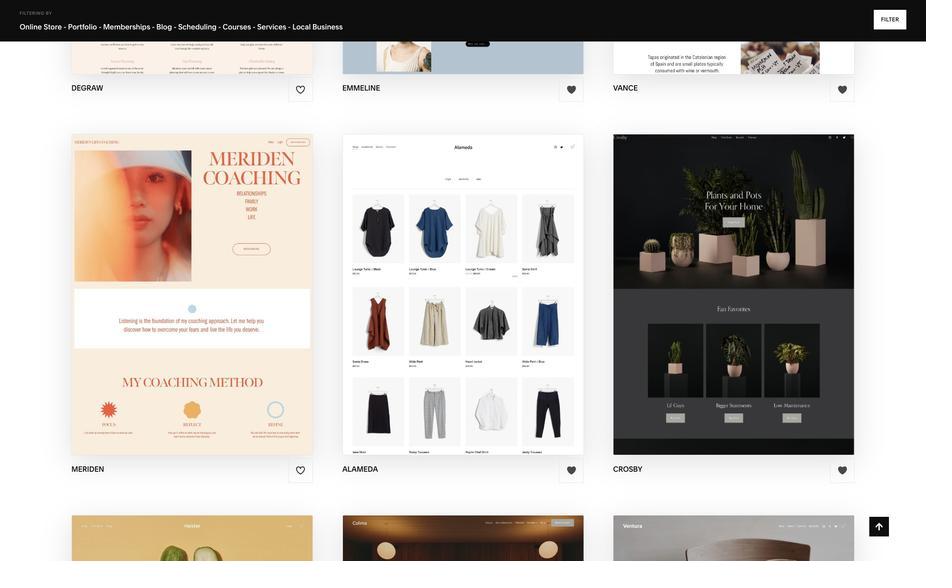 Task type: vqa. For each thing, say whether or not it's contained in the screenshot.


Task type: describe. For each thing, give the bounding box(es) containing it.
services
[[257, 22, 286, 31]]

store
[[44, 22, 62, 31]]

with for alameda
[[438, 277, 461, 288]]

crosby image
[[614, 135, 854, 455]]

remove crosby from your favorites list image
[[838, 466, 847, 476]]

vance image
[[614, 0, 854, 74]]

preview meriden link
[[151, 288, 233, 312]]

2 vertical spatial crosby
[[613, 465, 642, 474]]

start for preview alameda
[[409, 277, 436, 288]]

meriden image
[[72, 135, 312, 455]]

alameda image
[[343, 135, 583, 455]]

degraw
[[71, 84, 103, 93]]

emmeline
[[342, 84, 380, 93]]

add degraw to your favorites list image
[[296, 85, 306, 95]]

start with alameda button
[[409, 270, 517, 295]]

with for crosby
[[713, 277, 736, 288]]

3 - from the left
[[152, 22, 155, 31]]

portfolio
[[68, 22, 97, 31]]

by
[[46, 11, 52, 16]]

filtering
[[20, 11, 44, 16]]

preview alameda
[[421, 295, 506, 305]]

with for meriden
[[169, 277, 192, 288]]

start with meriden
[[140, 277, 235, 288]]

ventura image
[[614, 516, 854, 561]]

1 vertical spatial alameda
[[462, 295, 506, 305]]

5 - from the left
[[218, 22, 221, 31]]

preview crosby link
[[695, 288, 773, 312]]

2 vertical spatial alameda
[[342, 465, 378, 474]]

courses
[[223, 22, 251, 31]]

online store - portfolio - memberships - blog - scheduling - courses - services - local business
[[20, 22, 343, 31]]

start with alameda
[[409, 277, 507, 288]]

2 - from the left
[[99, 22, 101, 31]]



Task type: locate. For each thing, give the bounding box(es) containing it.
blog
[[156, 22, 172, 31]]

- right portfolio
[[99, 22, 101, 31]]

crosby
[[738, 277, 774, 288], [737, 295, 773, 305], [613, 465, 642, 474]]

back to top image
[[874, 522, 884, 532]]

add meriden to your favorites list image
[[296, 466, 306, 476]]

alameda inside button
[[463, 277, 507, 288]]

- left the courses
[[218, 22, 221, 31]]

business
[[312, 22, 343, 31]]

0 vertical spatial meriden
[[194, 277, 235, 288]]

7 - from the left
[[288, 22, 291, 31]]

with up preview crosby
[[713, 277, 736, 288]]

local
[[292, 22, 311, 31]]

start with crosby
[[684, 277, 774, 288]]

-
[[64, 22, 66, 31], [99, 22, 101, 31], [152, 22, 155, 31], [174, 22, 177, 31], [218, 22, 221, 31], [253, 22, 256, 31], [288, 22, 291, 31]]

with up preview meriden
[[169, 277, 192, 288]]

1 start from the left
[[140, 277, 167, 288]]

preview for preview alameda
[[421, 295, 460, 305]]

- right 'store'
[[64, 22, 66, 31]]

2 preview from the left
[[421, 295, 460, 305]]

emmeline image
[[343, 0, 583, 74]]

3 with from the left
[[713, 277, 736, 288]]

3 preview from the left
[[695, 295, 734, 305]]

preview crosby
[[695, 295, 773, 305]]

start for preview crosby
[[684, 277, 711, 288]]

start inside button
[[140, 277, 167, 288]]

preview
[[151, 295, 190, 305], [421, 295, 460, 305], [695, 295, 734, 305]]

start up preview crosby
[[684, 277, 711, 288]]

scheduling
[[178, 22, 217, 31]]

preview meriden
[[151, 295, 233, 305]]

preview down start with crosby at the right of page
[[695, 295, 734, 305]]

- left the local
[[288, 22, 291, 31]]

0 vertical spatial alameda
[[463, 277, 507, 288]]

1 vertical spatial meriden
[[193, 295, 233, 305]]

6 - from the left
[[253, 22, 256, 31]]

start
[[140, 277, 167, 288], [409, 277, 436, 288], [684, 277, 711, 288]]

meriden inside preview meriden link
[[193, 295, 233, 305]]

with up preview alameda
[[438, 277, 461, 288]]

meriden
[[194, 277, 235, 288], [193, 295, 233, 305], [71, 465, 104, 474]]

2 horizontal spatial start
[[684, 277, 711, 288]]

2 horizontal spatial with
[[713, 277, 736, 288]]

4 - from the left
[[174, 22, 177, 31]]

with inside button
[[169, 277, 192, 288]]

preview for preview meriden
[[151, 295, 190, 305]]

1 - from the left
[[64, 22, 66, 31]]

start for preview meriden
[[140, 277, 167, 288]]

- left blog
[[152, 22, 155, 31]]

- right the courses
[[253, 22, 256, 31]]

filter
[[881, 16, 899, 23]]

start with meriden button
[[140, 270, 244, 295]]

vance
[[613, 84, 638, 93]]

1 horizontal spatial start
[[409, 277, 436, 288]]

2 with from the left
[[438, 277, 461, 288]]

memberships
[[103, 22, 150, 31]]

degraw image
[[72, 0, 312, 74]]

0 horizontal spatial preview
[[151, 295, 190, 305]]

preview down "start with meriden"
[[151, 295, 190, 305]]

filter button
[[874, 10, 907, 29]]

preview alameda link
[[421, 288, 506, 312]]

alameda
[[463, 277, 507, 288], [462, 295, 506, 305], [342, 465, 378, 474]]

2 vertical spatial meriden
[[71, 465, 104, 474]]

0 horizontal spatial with
[[169, 277, 192, 288]]

remove alameda from your favorites list image
[[567, 466, 576, 476]]

meriden inside start with meriden button
[[194, 277, 235, 288]]

crosby inside button
[[738, 277, 774, 288]]

start up preview meriden
[[140, 277, 167, 288]]

0 horizontal spatial start
[[140, 277, 167, 288]]

1 vertical spatial crosby
[[737, 295, 773, 305]]

1 preview from the left
[[151, 295, 190, 305]]

2 horizontal spatial preview
[[695, 295, 734, 305]]

1 with from the left
[[169, 277, 192, 288]]

1 horizontal spatial with
[[438, 277, 461, 288]]

filtering by
[[20, 11, 52, 16]]

online
[[20, 22, 42, 31]]

with
[[169, 277, 192, 288], [438, 277, 461, 288], [713, 277, 736, 288]]

0 vertical spatial crosby
[[738, 277, 774, 288]]

start up preview alameda
[[409, 277, 436, 288]]

start with crosby button
[[684, 270, 784, 295]]

3 start from the left
[[684, 277, 711, 288]]

- right blog
[[174, 22, 177, 31]]

preview for preview crosby
[[695, 295, 734, 305]]

remove vance from your favorites list image
[[838, 85, 847, 95]]

hester image
[[72, 516, 312, 561]]

remove emmeline from your favorites list image
[[567, 85, 576, 95]]

2 start from the left
[[409, 277, 436, 288]]

preview down start with alameda
[[421, 295, 460, 305]]

1 horizontal spatial preview
[[421, 295, 460, 305]]

colima image
[[343, 516, 583, 561]]



